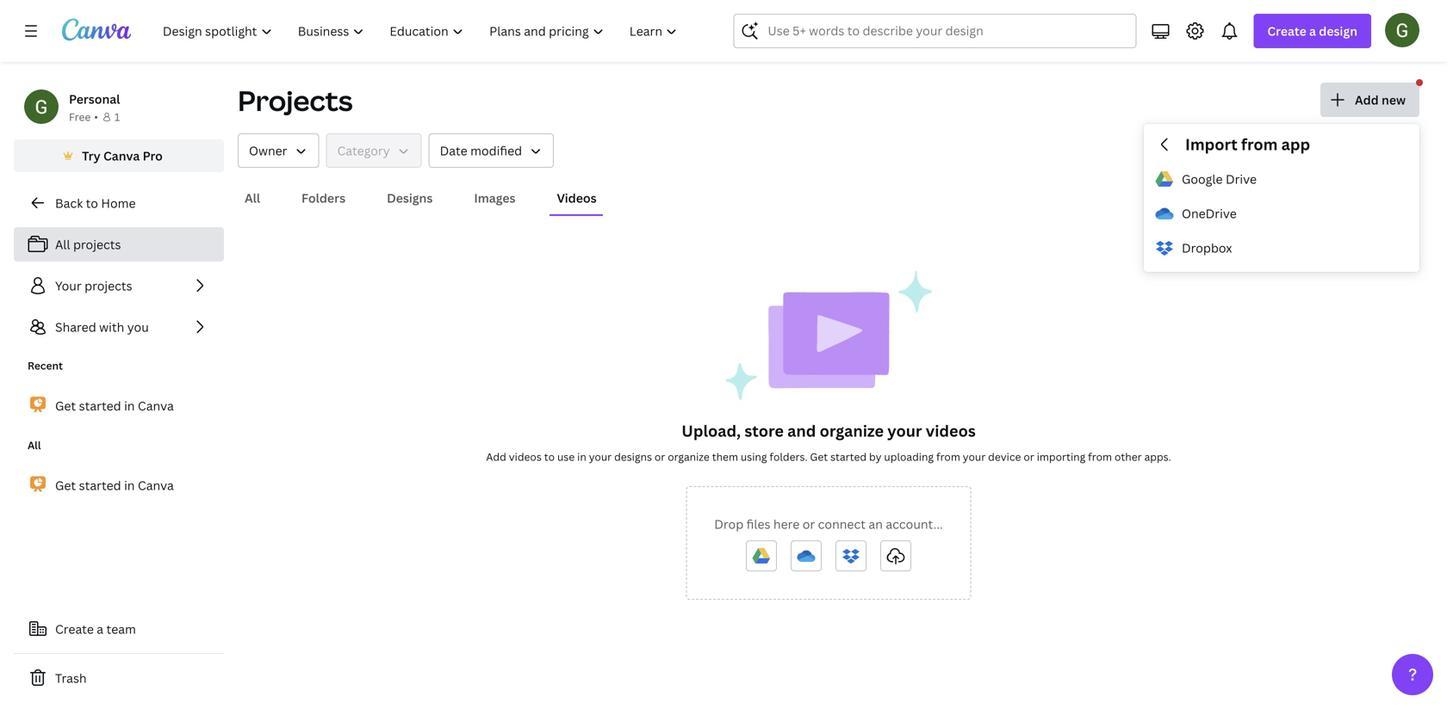 Task type: vqa. For each thing, say whether or not it's contained in the screenshot.
123 templates
no



Task type: describe. For each thing, give the bounding box(es) containing it.
using
[[741, 450, 767, 464]]

free
[[69, 110, 91, 124]]

1 get started in canva from the top
[[55, 398, 174, 414]]

projects for your projects
[[84, 278, 132, 294]]

1 horizontal spatial videos
[[926, 421, 976, 442]]

1 get started in canva link from the top
[[14, 388, 224, 424]]

drop files here or connect an account...
[[714, 516, 943, 533]]

•
[[94, 110, 98, 124]]

Search search field
[[768, 15, 1102, 47]]

owner
[[249, 143, 287, 159]]

dropbox button
[[1144, 231, 1419, 265]]

date modified
[[440, 143, 522, 159]]

trash
[[55, 671, 87, 687]]

canva inside button
[[103, 148, 140, 164]]

your projects
[[55, 278, 132, 294]]

0 horizontal spatial your
[[589, 450, 612, 464]]

0 vertical spatial organize
[[820, 421, 884, 442]]

connect
[[818, 516, 866, 533]]

1 vertical spatial canva
[[138, 398, 174, 414]]

import from app
[[1185, 134, 1310, 155]]

try canva pro
[[82, 148, 163, 164]]

started inside the upload, store and organize your videos add videos to use in your designs or organize them using folders. get started by uploading from your device or importing from other apps.
[[830, 450, 867, 464]]

drop
[[714, 516, 743, 533]]

all projects
[[55, 236, 121, 253]]

them
[[712, 450, 738, 464]]

designs
[[387, 190, 433, 206]]

onedrive button
[[1144, 196, 1419, 231]]

folders
[[301, 190, 345, 206]]

try
[[82, 148, 100, 164]]

drive
[[1226, 171, 1257, 187]]

trash link
[[14, 661, 224, 696]]

0 horizontal spatial or
[[654, 450, 665, 464]]

import
[[1185, 134, 1238, 155]]

Owner button
[[238, 134, 319, 168]]

folders button
[[295, 182, 352, 214]]

a for design
[[1309, 23, 1316, 39]]

2 get started in canva link from the top
[[14, 467, 224, 504]]

add inside the upload, store and organize your videos add videos to use in your designs or organize them using folders. get started by uploading from your device or importing from other apps.
[[486, 450, 506, 464]]

all for all projects
[[55, 236, 70, 253]]

get inside the upload, store and organize your videos add videos to use in your designs or organize them using folders. get started by uploading from your device or importing from other apps.
[[810, 450, 828, 464]]

projects for all projects
[[73, 236, 121, 253]]

1 horizontal spatial from
[[1088, 450, 1112, 464]]

Category button
[[326, 134, 422, 168]]

1 horizontal spatial or
[[803, 516, 815, 533]]

importing
[[1037, 450, 1085, 464]]

uploading
[[884, 450, 934, 464]]

create a team
[[55, 621, 136, 638]]

0 horizontal spatial to
[[86, 195, 98, 211]]

with
[[99, 319, 124, 335]]

create a design
[[1267, 23, 1357, 39]]

apps.
[[1144, 450, 1171, 464]]

modified
[[470, 143, 522, 159]]

files
[[746, 516, 770, 533]]

here
[[773, 516, 800, 533]]

shared with you
[[55, 319, 149, 335]]

new
[[1382, 92, 1406, 108]]

create for create a design
[[1267, 23, 1306, 39]]

0 vertical spatial get
[[55, 398, 76, 414]]

add new
[[1355, 92, 1406, 108]]

in for 2nd get started in canva link from the bottom of the page
[[124, 398, 135, 414]]

dropbox
[[1182, 240, 1232, 256]]

add new button
[[1320, 83, 1419, 117]]

use
[[557, 450, 575, 464]]

back
[[55, 195, 83, 211]]

create a design button
[[1254, 14, 1371, 48]]

back to home link
[[14, 186, 224, 220]]

create a team button
[[14, 612, 224, 647]]



Task type: locate. For each thing, give the bounding box(es) containing it.
upload,
[[681, 421, 741, 442]]

2 horizontal spatial your
[[963, 450, 986, 464]]

or right here
[[803, 516, 815, 533]]

0 vertical spatial get started in canva
[[55, 398, 174, 414]]

0 vertical spatial create
[[1267, 23, 1306, 39]]

onedrive
[[1182, 205, 1237, 222]]

other
[[1115, 450, 1142, 464]]

a for team
[[97, 621, 103, 638]]

1 vertical spatial in
[[577, 450, 586, 464]]

2 get started in canva from the top
[[55, 477, 174, 494]]

0 horizontal spatial create
[[55, 621, 94, 638]]

to left use
[[544, 450, 555, 464]]

1 horizontal spatial a
[[1309, 23, 1316, 39]]

2 vertical spatial get
[[55, 477, 76, 494]]

recent
[[28, 359, 63, 373]]

2 horizontal spatial all
[[245, 190, 260, 206]]

create inside button
[[55, 621, 94, 638]]

videos
[[926, 421, 976, 442], [509, 450, 542, 464]]

1 horizontal spatial all
[[55, 236, 70, 253]]

started
[[79, 398, 121, 414], [830, 450, 867, 464], [79, 477, 121, 494]]

from left other
[[1088, 450, 1112, 464]]

a
[[1309, 23, 1316, 39], [97, 621, 103, 638]]

0 vertical spatial get started in canva link
[[14, 388, 224, 424]]

your
[[887, 421, 922, 442], [589, 450, 612, 464], [963, 450, 986, 464]]

add left new
[[1355, 92, 1379, 108]]

images button
[[467, 182, 522, 214]]

videos
[[557, 190, 597, 206]]

or right designs
[[654, 450, 665, 464]]

0 vertical spatial started
[[79, 398, 121, 414]]

shared
[[55, 319, 96, 335]]

1 vertical spatial create
[[55, 621, 94, 638]]

try canva pro button
[[14, 140, 224, 172]]

create left team
[[55, 621, 94, 638]]

2 vertical spatial canva
[[138, 477, 174, 494]]

team
[[106, 621, 136, 638]]

back to home
[[55, 195, 136, 211]]

create left design
[[1267, 23, 1306, 39]]

all down recent on the left bottom
[[28, 438, 41, 453]]

1
[[114, 110, 120, 124]]

1 horizontal spatial your
[[887, 421, 922, 442]]

organize up by in the right of the page
[[820, 421, 884, 442]]

your left designs
[[589, 450, 612, 464]]

1 vertical spatial get started in canva link
[[14, 467, 224, 504]]

canva
[[103, 148, 140, 164], [138, 398, 174, 414], [138, 477, 174, 494]]

from
[[1241, 134, 1278, 155], [936, 450, 960, 464], [1088, 450, 1112, 464]]

add left use
[[486, 450, 506, 464]]

0 vertical spatial canva
[[103, 148, 140, 164]]

all inside button
[[245, 190, 260, 206]]

images
[[474, 190, 515, 206]]

0 vertical spatial projects
[[73, 236, 121, 253]]

top level navigation element
[[152, 14, 692, 48]]

list
[[14, 227, 224, 345]]

your
[[55, 278, 82, 294]]

get
[[55, 398, 76, 414], [810, 450, 828, 464], [55, 477, 76, 494]]

2 horizontal spatial or
[[1024, 450, 1034, 464]]

gary orlando image
[[1385, 13, 1419, 47]]

to inside the upload, store and organize your videos add videos to use in your designs or organize them using folders. get started by uploading from your device or importing from other apps.
[[544, 450, 555, 464]]

store
[[744, 421, 784, 442]]

2 vertical spatial started
[[79, 477, 121, 494]]

all projects link
[[14, 227, 224, 262]]

Date modified button
[[429, 134, 554, 168]]

0 vertical spatial a
[[1309, 23, 1316, 39]]

1 horizontal spatial add
[[1355, 92, 1379, 108]]

0 horizontal spatial organize
[[668, 450, 710, 464]]

add
[[1355, 92, 1379, 108], [486, 450, 506, 464]]

0 vertical spatial to
[[86, 195, 98, 211]]

videos button
[[550, 182, 604, 214]]

designs button
[[380, 182, 440, 214]]

1 vertical spatial to
[[544, 450, 555, 464]]

1 vertical spatial organize
[[668, 450, 710, 464]]

0 horizontal spatial a
[[97, 621, 103, 638]]

0 horizontal spatial videos
[[509, 450, 542, 464]]

in for second get started in canva link from the top of the page
[[124, 477, 135, 494]]

1 vertical spatial videos
[[509, 450, 542, 464]]

upload, store and organize your videos add videos to use in your designs or organize them using folders. get started by uploading from your device or importing from other apps.
[[486, 421, 1171, 464]]

add inside "dropdown button"
[[1355, 92, 1379, 108]]

a inside dropdown button
[[1309, 23, 1316, 39]]

category
[[337, 143, 390, 159]]

all button
[[238, 182, 267, 214]]

videos left use
[[509, 450, 542, 464]]

projects right the your
[[84, 278, 132, 294]]

free •
[[69, 110, 98, 124]]

account...
[[886, 516, 943, 533]]

pro
[[143, 148, 163, 164]]

home
[[101, 195, 136, 211]]

by
[[869, 450, 882, 464]]

projects
[[73, 236, 121, 253], [84, 278, 132, 294]]

device
[[988, 450, 1021, 464]]

2 vertical spatial in
[[124, 477, 135, 494]]

videos up uploading
[[926, 421, 976, 442]]

None search field
[[733, 14, 1136, 48]]

from right uploading
[[936, 450, 960, 464]]

all
[[245, 190, 260, 206], [55, 236, 70, 253], [28, 438, 41, 453]]

create for create a team
[[55, 621, 94, 638]]

folders.
[[770, 450, 807, 464]]

get started in canva
[[55, 398, 174, 414], [55, 477, 174, 494]]

list containing all projects
[[14, 227, 224, 345]]

you
[[127, 319, 149, 335]]

get started in canva link
[[14, 388, 224, 424], [14, 467, 224, 504]]

designs
[[614, 450, 652, 464]]

2 vertical spatial all
[[28, 438, 41, 453]]

or
[[654, 450, 665, 464], [1024, 450, 1034, 464], [803, 516, 815, 533]]

1 vertical spatial a
[[97, 621, 103, 638]]

0 horizontal spatial add
[[486, 450, 506, 464]]

organize
[[820, 421, 884, 442], [668, 450, 710, 464]]

create inside dropdown button
[[1267, 23, 1306, 39]]

projects
[[238, 82, 353, 119]]

to
[[86, 195, 98, 211], [544, 450, 555, 464]]

design
[[1319, 23, 1357, 39]]

in inside the upload, store and organize your videos add videos to use in your designs or organize them using folders. get started by uploading from your device or importing from other apps.
[[577, 450, 586, 464]]

1 horizontal spatial to
[[544, 450, 555, 464]]

google
[[1182, 171, 1223, 187]]

all for all button
[[245, 190, 260, 206]]

your left the device
[[963, 450, 986, 464]]

1 horizontal spatial create
[[1267, 23, 1306, 39]]

all inside list
[[55, 236, 70, 253]]

a left team
[[97, 621, 103, 638]]

a inside button
[[97, 621, 103, 638]]

1 vertical spatial all
[[55, 236, 70, 253]]

your projects link
[[14, 269, 224, 303]]

1 vertical spatial add
[[486, 450, 506, 464]]

your up uploading
[[887, 421, 922, 442]]

1 vertical spatial started
[[830, 450, 867, 464]]

0 horizontal spatial all
[[28, 438, 41, 453]]

app
[[1281, 134, 1310, 155]]

in
[[124, 398, 135, 414], [577, 450, 586, 464], [124, 477, 135, 494]]

all up the your
[[55, 236, 70, 253]]

date
[[440, 143, 467, 159]]

0 vertical spatial in
[[124, 398, 135, 414]]

0 vertical spatial videos
[[926, 421, 976, 442]]

0 horizontal spatial from
[[936, 450, 960, 464]]

a left design
[[1309, 23, 1316, 39]]

projects down the back to home
[[73, 236, 121, 253]]

to right back
[[86, 195, 98, 211]]

an
[[869, 516, 883, 533]]

organize down upload,
[[668, 450, 710, 464]]

google drive
[[1182, 171, 1257, 187]]

shared with you link
[[14, 310, 224, 345]]

and
[[787, 421, 816, 442]]

1 vertical spatial projects
[[84, 278, 132, 294]]

google drive button
[[1144, 162, 1419, 196]]

personal
[[69, 91, 120, 107]]

from left app
[[1241, 134, 1278, 155]]

create
[[1267, 23, 1306, 39], [55, 621, 94, 638]]

2 horizontal spatial from
[[1241, 134, 1278, 155]]

1 horizontal spatial organize
[[820, 421, 884, 442]]

0 vertical spatial add
[[1355, 92, 1379, 108]]

or right the device
[[1024, 450, 1034, 464]]

1 vertical spatial get
[[810, 450, 828, 464]]

1 vertical spatial get started in canva
[[55, 477, 174, 494]]

0 vertical spatial all
[[245, 190, 260, 206]]

all down owner
[[245, 190, 260, 206]]



